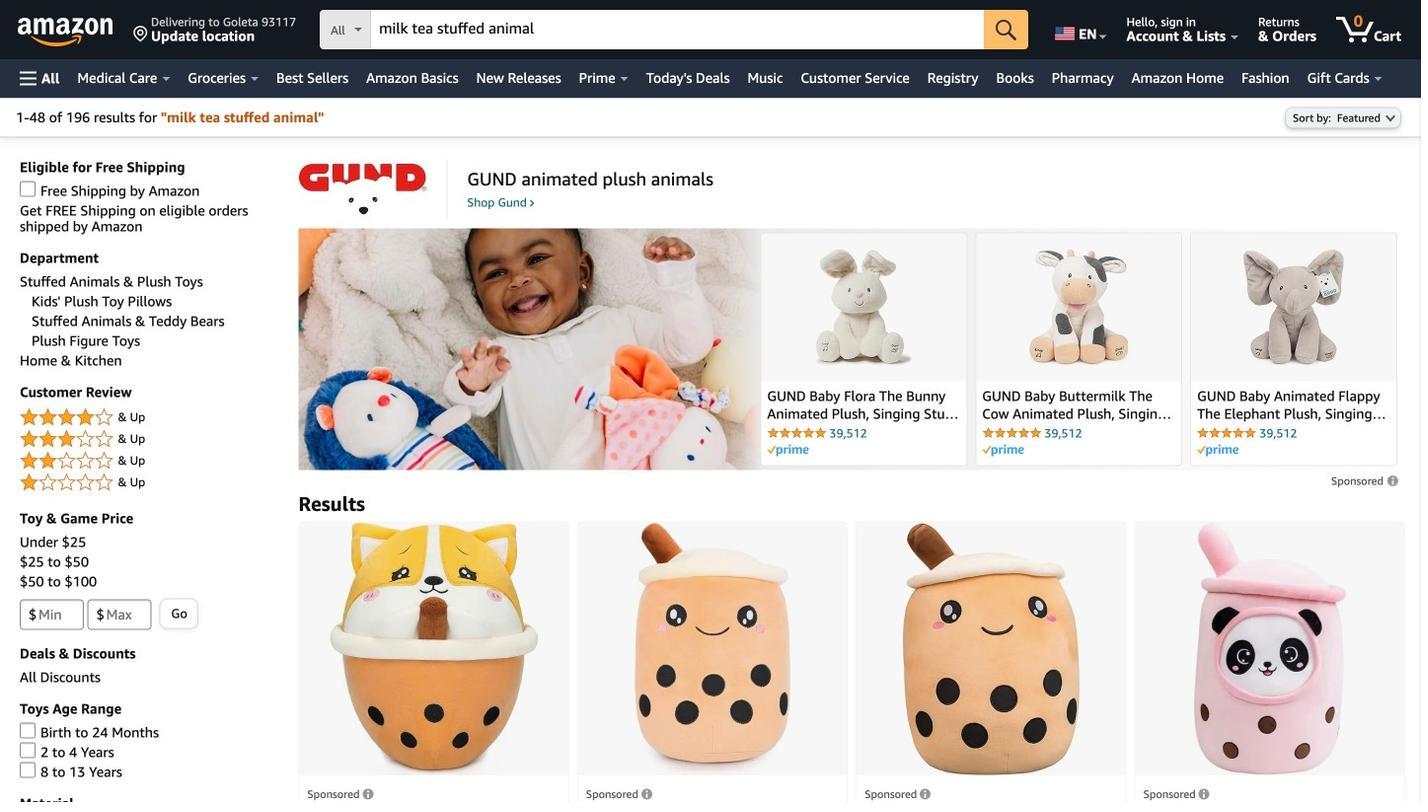 Task type: locate. For each thing, give the bounding box(es) containing it.
Search Amazon text field
[[371, 11, 985, 48]]

None submit
[[985, 10, 1029, 49], [160, 600, 197, 628], [985, 10, 1029, 49], [160, 600, 197, 628]]

0 horizontal spatial eligible for prime. image
[[983, 445, 1024, 457]]

sponsored ad - vhyhcy cute stuffed boba plush bubble tea food milk cup plushie pillow , soft kawaii hugging plush toys gif... image
[[903, 523, 1081, 776]]

3 checkbox image from the top
[[20, 763, 36, 779]]

1 vertical spatial checkbox image
[[20, 723, 36, 739]]

eligible for prime. image
[[768, 445, 809, 457]]

0 vertical spatial checkbox image
[[20, 181, 36, 197]]

sponsored ad - aixini 19.6 inch boba plush stuffed bubble tea plushie cartoon milk tea cup pillow big, soft kawaii for kid... image
[[634, 523, 792, 776]]

4 stars & up element
[[20, 406, 279, 430]]

checkbox image
[[20, 743, 36, 759]]

Max text field
[[88, 600, 152, 630]]

1 eligible for prime. image from the left
[[983, 445, 1024, 457]]

1 horizontal spatial eligible for prime. image
[[1198, 445, 1239, 457]]

checkbox image
[[20, 181, 36, 197], [20, 723, 36, 739], [20, 763, 36, 779]]

eligible for prime. image
[[983, 445, 1024, 457], [1198, 445, 1239, 457]]

2 vertical spatial checkbox image
[[20, 763, 36, 779]]

sponsored ad - 9.4 inch cute panda boba tea plush stuffed toy, panda milk tea plush pillow super soft anime room decor toy... image
[[1194, 523, 1347, 776]]

None search field
[[320, 10, 1029, 51]]

amazon image
[[18, 18, 114, 47]]



Task type: vqa. For each thing, say whether or not it's contained in the screenshot.
3rd checkbox icon from the bottom
yes



Task type: describe. For each thing, give the bounding box(es) containing it.
1 checkbox image from the top
[[20, 181, 36, 197]]

2 eligible for prime. image from the left
[[1198, 445, 1239, 457]]

3 stars & up element
[[20, 428, 279, 452]]

sponsored ad - aixini corgi boba plush 10 inch bubble tea stuffed animal cute soft boba milk tea food plushie toy for kids image
[[330, 523, 539, 776]]

navigation navigation
[[0, 0, 1422, 98]]

2 checkbox image from the top
[[20, 723, 36, 739]]

1 star & up element
[[20, 471, 279, 495]]

dropdown image
[[1386, 114, 1396, 122]]

none search field inside navigation navigation
[[320, 10, 1029, 51]]

2 stars & up element
[[20, 450, 279, 473]]

Min text field
[[20, 600, 84, 630]]



